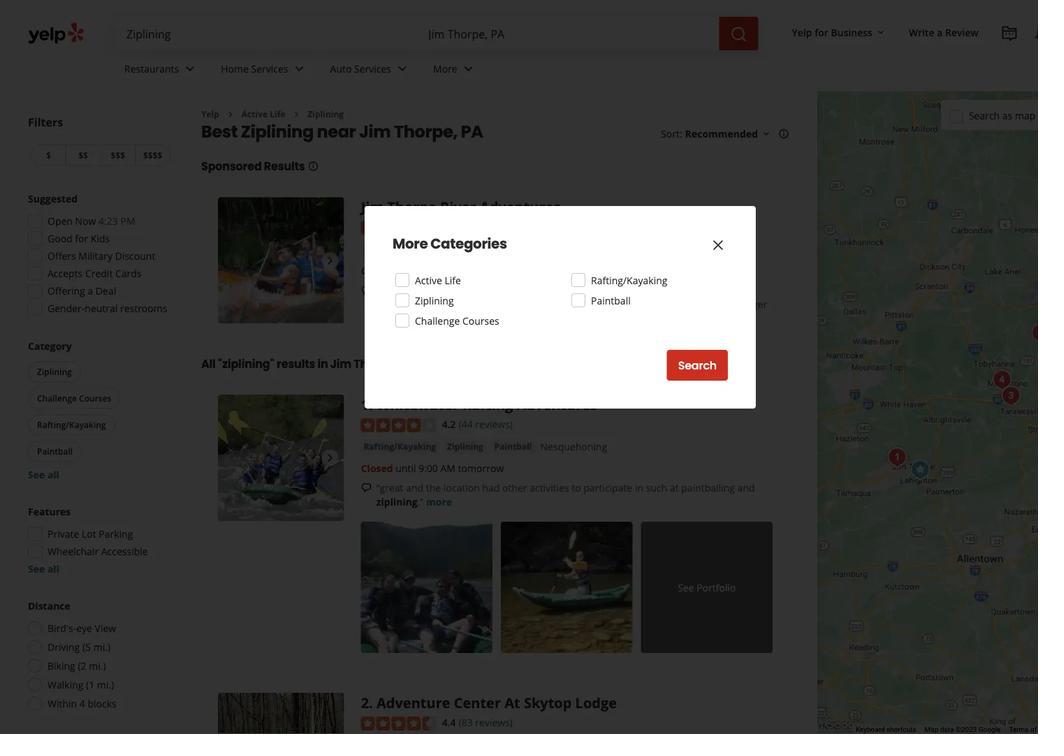 Task type: vqa. For each thing, say whether or not it's contained in the screenshot.
right the and
no



Task type: describe. For each thing, give the bounding box(es) containing it.
yelp link
[[201, 108, 219, 120]]

more inside "great and the location had other activities to participate in such at paintballing and ziplining ." more
[[426, 495, 452, 508]]

until for "i went to jim thorpe last summer w/ a couple of friends and had a blast! we got there late because of major traffic and missed the last trip of the day but the manager made an…"
[[396, 264, 416, 277]]

rafting/kayaking down 4.2 star rating image
[[364, 440, 436, 452]]

tours
[[427, 243, 450, 254]]

went
[[385, 283, 408, 297]]

(1
[[86, 678, 94, 692]]

the down we
[[709, 297, 724, 311]]

of right couple
[[588, 283, 598, 297]]

0 vertical spatial rafting/kayaking link
[[459, 242, 537, 256]]

1 horizontal spatial 16 info v2 image
[[778, 128, 790, 140]]

a inside group
[[88, 284, 93, 298]]

river
[[440, 197, 476, 217]]

bike rentals link
[[361, 242, 419, 256]]

skytop
[[524, 693, 572, 712]]

more categories dialog
[[0, 0, 1038, 734]]

services for home services
[[251, 62, 288, 75]]

1 . whitewater rafting adventures
[[361, 395, 597, 414]]

got
[[733, 283, 748, 297]]

the down friends
[[588, 297, 603, 311]]

more for more
[[433, 62, 457, 75]]

jim right near
[[359, 120, 391, 143]]

1 vertical spatial ziplining button
[[444, 439, 486, 453]]

4.4
[[442, 716, 456, 730]]

paintball link
[[492, 439, 535, 453]]

close image
[[710, 237, 727, 254]]

accessible
[[101, 545, 148, 558]]

slideshow element for "great and the location had other activities to participate in such at paintballing and
[[218, 395, 344, 521]]

16 chevron right v2 image
[[225, 109, 236, 120]]

the left "day" on the top
[[655, 297, 670, 311]]

4.4 link
[[442, 715, 456, 730]]

4.4 star rating image
[[361, 717, 436, 731]]

"ziplining"
[[218, 356, 275, 372]]

0 vertical spatial adventures
[[480, 197, 561, 217]]

challenge inside more categories dialog
[[415, 314, 460, 327]]

tours link
[[424, 242, 453, 256]]

categories
[[431, 234, 507, 254]]

adventure center at skytop lodge image
[[1027, 319, 1038, 347]]

missed
[[553, 297, 586, 311]]

1 vertical spatial ziplining link
[[444, 439, 486, 453]]

closed until 9:00 am tomorrow for "i went to jim thorpe last summer w/ a couple of friends and had a blast! we got there late because of major traffic and missed the last trip of the day but the manager made an…"
[[361, 264, 504, 277]]

google image
[[821, 716, 867, 734]]

at
[[505, 693, 520, 712]]

pa
[[461, 120, 483, 143]]

see for features
[[28, 562, 45, 576]]

thorpe inside "i went to jim thorpe last summer w/ a couple of friends and had a blast! we got there late because of major traffic and missed the last trip of the day but the manager made an…"
[[439, 283, 472, 297]]

cards
[[115, 267, 142, 280]]

yelp for the yelp link on the left top of page
[[201, 108, 219, 120]]

pm
[[121, 215, 135, 228]]

courses inside more categories dialog
[[462, 314, 499, 327]]

rafting/kayaking button inside group
[[28, 415, 115, 436]]

"i went to jim thorpe last summer w/ a couple of friends and had a blast! we got there late because of major traffic and missed the last trip of the day but the manager made an…"
[[376, 283, 767, 325]]

deal
[[96, 284, 116, 298]]

w/
[[534, 283, 545, 297]]

ziplining inside more categories dialog
[[415, 294, 454, 307]]

challenge courses inside more categories dialog
[[415, 314, 499, 327]]

see all for features
[[28, 562, 59, 576]]

at
[[670, 481, 679, 494]]

such
[[646, 481, 667, 494]]

rafting
[[463, 395, 513, 414]]

active inside more categories dialog
[[415, 274, 442, 287]]

private
[[48, 528, 79, 541]]

challenge courses button
[[28, 388, 120, 409]]

bird's-
[[48, 622, 76, 635]]

location
[[444, 481, 480, 494]]

closed until 9:00 am tomorrow for "great and the location had other activities to participate in such at paintballing and
[[361, 461, 504, 475]]

business
[[831, 25, 873, 39]]

gender-neutral restrooms
[[48, 302, 167, 315]]

16 chevron down v2 image
[[875, 27, 887, 38]]

2 horizontal spatial rafting/kayaking button
[[459, 242, 537, 256]]

notifications image
[[1035, 25, 1038, 42]]

map region
[[683, 74, 1038, 734]]

rafting/kayaking inside more categories dialog
[[591, 274, 668, 287]]

auto services
[[330, 62, 391, 75]]

see portfolio link
[[641, 522, 773, 653]]

review
[[945, 25, 979, 39]]

active life link
[[242, 108, 285, 120]]

because
[[423, 297, 460, 311]]

(44 reviews) link
[[459, 416, 513, 432]]

good
[[48, 232, 72, 245]]

a right 'write' on the right top of page
[[937, 25, 943, 39]]

search image
[[731, 26, 747, 43]]

walking
[[48, 678, 83, 692]]

to inside "great and the location had other activities to participate in such at paintballing and ziplining ." more
[[572, 481, 581, 494]]

closed for "i went to jim thorpe last summer w/ a couple of friends and had a blast! we got there late because of major traffic and missed the last trip of the day but the manager made an…"
[[361, 264, 393, 277]]

rafting/kayaking up summer
[[462, 243, 534, 254]]

(5
[[82, 641, 91, 654]]

4
[[80, 697, 85, 711]]

mi.) for biking (2 mi.)
[[89, 660, 106, 673]]

gorilla grove treetop adventures image
[[988, 366, 1016, 394]]

closed for "great and the location had other activities to participate in such at paintballing and
[[361, 461, 393, 475]]

mi.) for driving (5 mi.)
[[93, 641, 110, 654]]

keyboard shortcuts
[[856, 726, 916, 734]]

"great
[[376, 481, 404, 494]]

sponsored results
[[201, 159, 305, 174]]

services for auto services
[[354, 62, 391, 75]]

major
[[475, 297, 502, 311]]

see for category
[[28, 468, 45, 481]]

all for features
[[47, 562, 59, 576]]

accepts
[[48, 267, 83, 280]]

0 vertical spatial last
[[474, 283, 490, 297]]

and up ."
[[406, 481, 424, 494]]

restrooms
[[120, 302, 167, 315]]

0 vertical spatial thorpe
[[387, 197, 437, 217]]

jim thorpe river adventures image
[[218, 197, 344, 324]]

of right trip
[[643, 297, 652, 311]]

sort:
[[661, 127, 682, 140]]

user actions element
[[781, 17, 1038, 103]]

best
[[201, 120, 238, 143]]

wheelchair
[[48, 545, 99, 558]]

m
[[1038, 109, 1038, 122]]

0 horizontal spatial active life
[[242, 108, 285, 120]]

life inside more categories dialog
[[445, 274, 461, 287]]

write a review link
[[903, 20, 985, 45]]

next image for "i went to jim thorpe last summer w/ a couple of friends and had a blast! we got there late because of major traffic and missed the last trip of the day but the manager made an…"
[[322, 252, 339, 269]]

©2023
[[956, 726, 977, 734]]

and up trip
[[635, 283, 652, 297]]

pennsylvania
[[399, 356, 476, 372]]

accepts credit cards
[[48, 267, 142, 280]]

9:00 for "i went to jim thorpe last summer w/ a couple of friends and had a blast! we got there late because of major traffic and missed the last trip of the day but the manager made an…"
[[419, 264, 438, 277]]

1 vertical spatial 16 info v2 image
[[308, 161, 319, 172]]

$$$$ button
[[135, 145, 170, 166]]

1 vertical spatial adventures
[[517, 395, 597, 414]]

camelback mountain adventures image
[[997, 382, 1025, 410]]

there
[[376, 297, 401, 311]]

tomorrow for "great and the location had other activities to participate in such at paintballing and
[[458, 461, 504, 475]]

gender-
[[48, 302, 85, 315]]

more categories
[[393, 234, 507, 254]]

home
[[221, 62, 249, 75]]

$$$$
[[143, 150, 162, 161]]

(83
[[459, 716, 473, 730]]

adventure
[[377, 693, 450, 712]]

for for yelp
[[815, 25, 829, 39]]

ziplining right 16 chevron right v2 image
[[308, 108, 344, 120]]

had inside "great and the location had other activities to participate in such at paintballing and ziplining ." more
[[482, 481, 500, 494]]

jim inside "i went to jim thorpe last summer w/ a couple of friends and had a blast! we got there late because of major traffic and missed the last trip of the day but the manager made an…"
[[422, 283, 436, 297]]

within 4 blocks
[[48, 697, 116, 711]]

see all button for category
[[28, 468, 59, 481]]

slideshow element for "i went to jim thorpe last summer w/ a couple of friends and had a blast! we got there late because of major traffic and missed the last trip of the day but the manager made an…"
[[218, 197, 344, 324]]

more link
[[422, 50, 488, 91]]

see all button for features
[[28, 562, 59, 576]]

the inside "great and the location had other activities to participate in such at paintballing and ziplining ." more
[[426, 481, 441, 494]]

made
[[376, 311, 402, 325]]

couple
[[555, 283, 586, 297]]

results
[[277, 356, 315, 372]]

bike rentals button
[[361, 242, 419, 256]]

for for good
[[75, 232, 88, 245]]

write
[[909, 25, 935, 39]]

projects image
[[1001, 25, 1018, 42]]

$$ button
[[66, 145, 100, 166]]

previous image for "great and the location had other activities to participate in such at paintballing and
[[224, 450, 240, 466]]

bike rentals
[[364, 243, 416, 254]]

google
[[979, 726, 1001, 734]]

portfolio
[[697, 581, 736, 594]]

trip
[[624, 297, 640, 311]]

credit
[[85, 267, 113, 280]]

of left major
[[463, 297, 472, 311]]

within
[[48, 697, 77, 711]]



Task type: locate. For each thing, give the bounding box(es) containing it.
0 horizontal spatial more
[[393, 234, 428, 254]]

24 chevron down v2 image for auto services
[[394, 60, 411, 77]]

rafting/kayaking button up summer
[[459, 242, 537, 256]]

rafting/kayaking button down challenge courses button
[[28, 415, 115, 436]]

. up 4.4 star rating 'image'
[[369, 693, 373, 712]]

more for more categories
[[393, 234, 428, 254]]

offers
[[48, 249, 76, 263]]

2 tomorrow from the top
[[458, 461, 504, 475]]

rafting/kayaking button down 4.2 star rating image
[[361, 439, 439, 453]]

until for "great and the location had other activities to participate in such at paintballing and
[[396, 461, 416, 475]]

mi.)
[[93, 641, 110, 654], [89, 660, 106, 673], [97, 678, 114, 692]]

2 reviews) from the top
[[475, 716, 513, 730]]

mi.) for walking (1 mi.)
[[97, 678, 114, 692]]

manager
[[727, 297, 767, 311]]

1 horizontal spatial paintball button
[[492, 439, 535, 453]]

ziplining down category
[[37, 366, 72, 378]]

more right ."
[[426, 495, 452, 508]]

group containing suggested
[[24, 192, 173, 320]]

for inside button
[[815, 25, 829, 39]]

wheelchair accessible
[[48, 545, 148, 558]]

challenge courses down "because"
[[415, 314, 499, 327]]

rafting/kayaking down challenge courses button
[[37, 419, 106, 431]]

blast!
[[683, 283, 714, 297]]

2 until from the top
[[396, 461, 416, 475]]

life left 16 chevron right v2 image
[[270, 108, 285, 120]]

1 vertical spatial more link
[[426, 495, 452, 508]]

thorpe, left pa
[[394, 120, 458, 143]]

0 horizontal spatial thorpe
[[387, 197, 437, 217]]

jim thorpe river adventures link
[[361, 197, 561, 217]]

$$
[[78, 150, 88, 161]]

rafting/kayaking
[[462, 243, 534, 254], [591, 274, 668, 287], [37, 419, 106, 431], [364, 440, 436, 452]]

0 vertical spatial search
[[969, 109, 1000, 122]]

discount
[[115, 249, 155, 263]]

0 horizontal spatial challenge courses
[[37, 393, 111, 404]]

paintball button down challenge courses button
[[28, 441, 82, 462]]

adventures
[[480, 197, 561, 217], [517, 395, 597, 414]]

data
[[940, 726, 954, 734]]

2 vertical spatial mi.)
[[97, 678, 114, 692]]

1 vertical spatial search
[[678, 358, 717, 373]]

$$$ button
[[100, 145, 135, 166]]

more link down "because"
[[430, 311, 456, 325]]

in right results
[[318, 356, 328, 372]]

next image
[[322, 252, 339, 269], [322, 450, 339, 466]]

shortcuts
[[887, 726, 916, 734]]

whitewater
[[377, 395, 459, 414]]

jim right results
[[330, 356, 351, 372]]

services inside the auto services link
[[354, 62, 391, 75]]

next image for "great and the location had other activities to participate in such at paintballing and
[[322, 450, 339, 466]]

search down but
[[678, 358, 717, 373]]

more
[[430, 311, 456, 325], [426, 495, 452, 508]]

1 vertical spatial previous image
[[224, 450, 240, 466]]

1 services from the left
[[251, 62, 288, 75]]

paintball right missed on the right top of the page
[[591, 294, 631, 307]]

1 horizontal spatial thorpe
[[439, 283, 472, 297]]

tomorrow for "i went to jim thorpe last summer w/ a couple of friends and had a blast! we got there late because of major traffic and missed the last trip of the day but the manager made an…"
[[458, 264, 504, 277]]

adventure center at skytop lodge link
[[377, 693, 617, 712]]

1 horizontal spatial paintball
[[495, 440, 532, 452]]

16 speech v2 image
[[361, 285, 372, 296]]

1 horizontal spatial more
[[433, 62, 457, 75]]

0 vertical spatial rafting/kayaking button
[[459, 242, 537, 256]]

am for "i went to jim thorpe last summer w/ a couple of friends and had a blast! we got there late because of major traffic and missed the last trip of the day but the manager made an…"
[[441, 264, 456, 277]]

$
[[46, 150, 51, 161]]

paintball button down (44 reviews)
[[492, 439, 535, 453]]

yelp for yelp for business
[[792, 25, 812, 39]]

0 vertical spatial life
[[270, 108, 285, 120]]

1 vertical spatial more
[[393, 234, 428, 254]]

see portfolio
[[678, 581, 736, 594]]

(44 reviews)
[[459, 418, 513, 431]]

life up "because"
[[445, 274, 461, 287]]

1
[[361, 395, 369, 414]]

nesquehoning
[[540, 440, 607, 453]]

challenge down "because"
[[415, 314, 460, 327]]

0 vertical spatial active
[[242, 108, 268, 120]]

previous image
[[224, 252, 240, 269], [224, 450, 240, 466]]

9:00 for "great and the location had other activities to participate in such at paintballing and
[[419, 461, 438, 475]]

terms of 
[[1009, 726, 1038, 734]]

thorpe, up the 1
[[354, 356, 396, 372]]

16 speech v2 image
[[361, 483, 372, 494]]

challenge down category
[[37, 393, 77, 404]]

terms of link
[[1009, 726, 1038, 734]]

reviews)
[[475, 418, 513, 431], [475, 716, 513, 730]]

of right "terms"
[[1031, 726, 1037, 734]]

search for search as map m
[[969, 109, 1000, 122]]

all
[[201, 356, 216, 372]]

see up features
[[28, 468, 45, 481]]

1 vertical spatial see all
[[28, 562, 59, 576]]

services inside home services link
[[251, 62, 288, 75]]

1 vertical spatial yelp
[[201, 108, 219, 120]]

1 horizontal spatial services
[[354, 62, 391, 75]]

bird's-eye view
[[48, 622, 116, 635]]

see all
[[28, 468, 59, 481], [28, 562, 59, 576]]

group
[[24, 192, 173, 320], [25, 339, 173, 482], [24, 505, 173, 576]]

0 vertical spatial had
[[655, 283, 672, 297]]

24 chevron down v2 image inside restaurants link
[[182, 60, 199, 77]]

2 9:00 from the top
[[419, 461, 438, 475]]

yelp for business
[[792, 25, 873, 39]]

24 chevron down v2 image for more
[[460, 60, 477, 77]]

group containing category
[[25, 339, 173, 482]]

16 chevron right v2 image
[[291, 109, 302, 120]]

thorpe up 3.9 star rating image
[[387, 197, 437, 217]]

challenge courses down category
[[37, 393, 111, 404]]

1 vertical spatial tomorrow
[[458, 461, 504, 475]]

1 vertical spatial slideshow element
[[218, 395, 344, 521]]

1 horizontal spatial search
[[969, 109, 1000, 122]]

thorpe up "because"
[[439, 283, 472, 297]]

all up features
[[47, 468, 59, 481]]

0 horizontal spatial courses
[[79, 393, 111, 404]]

business categories element
[[113, 50, 1038, 91]]

tours button
[[424, 242, 453, 256]]

group containing features
[[24, 505, 173, 576]]

0 horizontal spatial paintball
[[37, 446, 73, 457]]

offering
[[48, 284, 85, 298]]

0 horizontal spatial paintball button
[[28, 441, 82, 462]]

1 vertical spatial rafting/kayaking link
[[361, 439, 439, 453]]

2 closed from the top
[[361, 461, 393, 475]]

1 slideshow element from the top
[[218, 197, 344, 324]]

1 closed from the top
[[361, 264, 393, 277]]

see all button
[[28, 468, 59, 481], [28, 562, 59, 576]]

whitewater rafting adventures image
[[218, 395, 344, 521]]

0 vertical spatial mi.)
[[93, 641, 110, 654]]

1 horizontal spatial to
[[572, 481, 581, 494]]

ziplining link right 16 chevron right v2 image
[[308, 108, 344, 120]]

sponsored
[[201, 159, 262, 174]]

1 vertical spatial group
[[25, 339, 173, 482]]

1 . from the top
[[369, 395, 373, 414]]

0 vertical spatial active life
[[242, 108, 285, 120]]

9:00 down tours link
[[419, 264, 438, 277]]

home services
[[221, 62, 288, 75]]

9:00 up ."
[[419, 461, 438, 475]]

until up "great
[[396, 461, 416, 475]]

am up location
[[441, 461, 456, 475]]

1 horizontal spatial rafting/kayaking button
[[361, 439, 439, 453]]

2 previous image from the top
[[224, 450, 240, 466]]

1 see all from the top
[[28, 468, 59, 481]]

1 horizontal spatial for
[[815, 25, 829, 39]]

thorpe
[[387, 197, 437, 217], [439, 283, 472, 297]]

1 horizontal spatial active
[[415, 274, 442, 287]]

1 horizontal spatial courses
[[462, 314, 499, 327]]

adventures up nesquehoning
[[517, 395, 597, 414]]

2 services from the left
[[354, 62, 391, 75]]

jim thorpe river adventures image
[[907, 456, 935, 484]]

1 horizontal spatial life
[[445, 274, 461, 287]]

1 vertical spatial see all button
[[28, 562, 59, 576]]

1 24 chevron down v2 image from the left
[[182, 60, 199, 77]]

distance
[[28, 600, 70, 613]]

map
[[925, 726, 939, 734]]

24 chevron down v2 image left auto
[[291, 60, 308, 77]]

2 24 chevron down v2 image from the left
[[291, 60, 308, 77]]

until up the "went" in the left of the page
[[396, 264, 416, 277]]

am for "great and the location had other activities to participate in such at paintballing and
[[441, 461, 456, 475]]

tomorrow up location
[[458, 461, 504, 475]]

0 vertical spatial see all button
[[28, 468, 59, 481]]

1 see all button from the top
[[28, 468, 59, 481]]

results
[[264, 159, 305, 174]]

1 horizontal spatial challenge
[[415, 314, 460, 327]]

filters
[[28, 115, 63, 130]]

previous image for "i went to jim thorpe last summer w/ a couple of friends and had a blast! we got there late because of major traffic and missed the last trip of the day but the manager made an…"
[[224, 252, 240, 269]]

1 9:00 from the top
[[419, 264, 438, 277]]

1 vertical spatial closed until 9:00 am tomorrow
[[361, 461, 504, 475]]

had inside "i went to jim thorpe last summer w/ a couple of friends and had a blast! we got there late because of major traffic and missed the last trip of the day but the manager made an…"
[[655, 283, 672, 297]]

for down now
[[75, 232, 88, 245]]

option group containing distance
[[24, 599, 173, 715]]

traffic
[[504, 297, 531, 311]]

challenge courses
[[415, 314, 499, 327], [37, 393, 111, 404]]

1 all from the top
[[47, 468, 59, 481]]

all down 'wheelchair'
[[47, 562, 59, 576]]

jim up 3.9 star rating image
[[361, 197, 384, 217]]

24 chevron down v2 image
[[182, 60, 199, 77], [291, 60, 308, 77], [394, 60, 411, 77], [460, 60, 477, 77]]

1 vertical spatial until
[[396, 461, 416, 475]]

active life inside more categories dialog
[[415, 274, 461, 287]]

1 vertical spatial last
[[606, 297, 622, 311]]

0 vertical spatial in
[[318, 356, 328, 372]]

closed up 16 speech v2 image
[[361, 461, 393, 475]]

yelp left 16 chevron right v2 icon
[[201, 108, 219, 120]]

0 vertical spatial more
[[433, 62, 457, 75]]

0 vertical spatial challenge
[[415, 314, 460, 327]]

1 horizontal spatial active life
[[415, 274, 461, 287]]

map data ©2023 google
[[925, 726, 1001, 734]]

0 vertical spatial yelp
[[792, 25, 812, 39]]

2 see all button from the top
[[28, 562, 59, 576]]

rafting/kayaking inside group
[[37, 419, 106, 431]]

paintballing
[[681, 481, 735, 494]]

see all up features
[[28, 468, 59, 481]]

1 previous image from the top
[[224, 252, 240, 269]]

0 vertical spatial am
[[441, 264, 456, 277]]

all for category
[[47, 468, 59, 481]]

see all button down 'wheelchair'
[[28, 562, 59, 576]]

lodge
[[575, 693, 617, 712]]

for inside group
[[75, 232, 88, 245]]

rafting/kayaking link down 4.2 star rating image
[[361, 439, 439, 453]]

search as map m
[[969, 109, 1038, 122]]

challenge inside button
[[37, 393, 77, 404]]

0 vertical spatial see all
[[28, 468, 59, 481]]

1 vertical spatial 9:00
[[419, 461, 438, 475]]

reviews) down adventure center at skytop lodge link at the bottom
[[475, 716, 513, 730]]

courses inside button
[[79, 393, 111, 404]]

24 chevron down v2 image for home services
[[291, 60, 308, 77]]

more inside business categories element
[[433, 62, 457, 75]]

reviews) for center
[[475, 716, 513, 730]]

reviews) down rafting at the left bottom
[[475, 418, 513, 431]]

0 vertical spatial ziplining button
[[28, 362, 81, 383]]

ziplining up results
[[241, 120, 314, 143]]

2 next image from the top
[[322, 450, 339, 466]]

24 chevron down v2 image inside the auto services link
[[394, 60, 411, 77]]

a up "day" on the top
[[675, 283, 680, 297]]

2 see all from the top
[[28, 562, 59, 576]]

paintball inside more categories dialog
[[591, 294, 631, 307]]

adventures right river
[[480, 197, 561, 217]]

1 vertical spatial am
[[441, 461, 456, 475]]

day
[[672, 297, 689, 311]]

2 slideshow element from the top
[[218, 395, 344, 521]]

terms
[[1009, 726, 1029, 734]]

more down "because"
[[430, 311, 456, 325]]

2 horizontal spatial paintball
[[591, 294, 631, 307]]

more inside dialog
[[393, 234, 428, 254]]

services right "home"
[[251, 62, 288, 75]]

now
[[75, 215, 96, 228]]

4.2
[[442, 418, 456, 431]]

0 vertical spatial challenge courses
[[415, 314, 499, 327]]

0 vertical spatial for
[[815, 25, 829, 39]]

ziplining button down category
[[28, 362, 81, 383]]

search for search
[[678, 358, 717, 373]]

1 until from the top
[[396, 264, 416, 277]]

all "ziplining" results in jim thorpe, pennsylvania
[[201, 356, 476, 372]]

4.2 star rating image
[[361, 418, 436, 432]]

private lot parking
[[48, 528, 133, 541]]

to up late
[[410, 283, 420, 297]]

closed until 9:00 am tomorrow down tours link
[[361, 264, 504, 277]]

more link right ."
[[426, 495, 452, 508]]

rafting/kayaking link up summer
[[459, 242, 537, 256]]

search left as on the top of the page
[[969, 109, 1000, 122]]

jim up "because"
[[422, 283, 436, 297]]

pocono mountain paintball image
[[884, 444, 911, 472]]

active up "because"
[[415, 274, 442, 287]]

ziplining inside group
[[37, 366, 72, 378]]

0 vertical spatial previous image
[[224, 252, 240, 269]]

neutral
[[85, 302, 118, 315]]

rentals
[[384, 243, 416, 254]]

24 chevron down v2 image for restaurants
[[182, 60, 199, 77]]

0 vertical spatial thorpe,
[[394, 120, 458, 143]]

0 vertical spatial closed until 9:00 am tomorrow
[[361, 264, 504, 277]]

0 horizontal spatial last
[[474, 283, 490, 297]]

0 horizontal spatial ziplining button
[[28, 362, 81, 383]]

2 vertical spatial rafting/kayaking button
[[361, 439, 439, 453]]

rafting/kayaking button
[[459, 242, 537, 256], [28, 415, 115, 436], [361, 439, 439, 453]]

active life up "because"
[[415, 274, 461, 287]]

1 tomorrow from the top
[[458, 264, 504, 277]]

services right auto
[[354, 62, 391, 75]]

active right 16 chevron right v2 icon
[[242, 108, 268, 120]]

see inside "link"
[[678, 581, 694, 594]]

am down tours link
[[441, 264, 456, 277]]

. for 2
[[369, 693, 373, 712]]

and right paintballing
[[738, 481, 755, 494]]

to
[[410, 283, 420, 297], [572, 481, 581, 494]]

0 vertical spatial closed
[[361, 264, 393, 277]]

option group
[[24, 599, 173, 715]]

see all button up features
[[28, 468, 59, 481]]

paintball down (44 reviews)
[[495, 440, 532, 452]]

3.9 star rating image
[[361, 221, 436, 235]]

paintball down challenge courses button
[[37, 446, 73, 457]]

offers military discount
[[48, 249, 155, 263]]

driving
[[48, 641, 80, 654]]

"great and the location had other activities to participate in such at paintballing and ziplining ." more
[[376, 481, 755, 508]]

0 vertical spatial group
[[24, 192, 173, 320]]

0 horizontal spatial rafting/kayaking button
[[28, 415, 115, 436]]

(83 reviews) link
[[459, 715, 513, 730]]

reviews) for rafting
[[475, 418, 513, 431]]

2 am from the top
[[441, 461, 456, 475]]

2 . from the top
[[369, 693, 373, 712]]

0 horizontal spatial to
[[410, 283, 420, 297]]

to inside "i went to jim thorpe last summer w/ a couple of friends and had a blast! we got there late because of major traffic and missed the last trip of the day but the manager made an…"
[[410, 283, 420, 297]]

whitewater rafting adventures image
[[884, 444, 911, 472]]

3 24 chevron down v2 image from the left
[[394, 60, 411, 77]]

0 horizontal spatial services
[[251, 62, 288, 75]]

see all for category
[[28, 468, 59, 481]]

1 vertical spatial challenge courses
[[37, 393, 111, 404]]

0 vertical spatial next image
[[322, 252, 339, 269]]

0 horizontal spatial for
[[75, 232, 88, 245]]

0 horizontal spatial active
[[242, 108, 268, 120]]

16 info v2 image
[[778, 128, 790, 140], [308, 161, 319, 172]]

0 horizontal spatial rafting/kayaking link
[[361, 439, 439, 453]]

0 vertical spatial until
[[396, 264, 416, 277]]

2 closed until 9:00 am tomorrow from the top
[[361, 461, 504, 475]]

services
[[251, 62, 288, 75], [354, 62, 391, 75]]

mi.) right (2
[[89, 660, 106, 673]]

2 vertical spatial group
[[24, 505, 173, 576]]

yelp left "business"
[[792, 25, 812, 39]]

1 vertical spatial thorpe,
[[354, 356, 396, 372]]

0 vertical spatial courses
[[462, 314, 499, 327]]

1 vertical spatial had
[[482, 481, 500, 494]]

1 vertical spatial for
[[75, 232, 88, 245]]

a right w/
[[547, 283, 553, 297]]

search inside button
[[678, 358, 717, 373]]

0 vertical spatial ziplining link
[[308, 108, 344, 120]]

0 vertical spatial all
[[47, 468, 59, 481]]

None search field
[[115, 17, 761, 50]]

more
[[433, 62, 457, 75], [393, 234, 428, 254]]

yelp inside yelp for business button
[[792, 25, 812, 39]]

see all down 'wheelchair'
[[28, 562, 59, 576]]

1 vertical spatial courses
[[79, 393, 111, 404]]

24 chevron down v2 image up pa
[[460, 60, 477, 77]]

closed until 9:00 am tomorrow up location
[[361, 461, 504, 475]]

1 horizontal spatial ziplining link
[[444, 439, 486, 453]]

but
[[691, 297, 707, 311]]

map
[[1015, 109, 1036, 122]]

0 vertical spatial more
[[430, 311, 456, 325]]

24 chevron down v2 image inside home services link
[[291, 60, 308, 77]]

in inside "great and the location had other activities to participate in such at paintballing and ziplining ." more
[[635, 481, 644, 494]]

ziplining down the (44
[[447, 440, 483, 452]]

parking
[[99, 528, 133, 541]]

suggested
[[28, 192, 78, 205]]

1 am from the top
[[441, 264, 456, 277]]

. for 1
[[369, 395, 373, 414]]

4 24 chevron down v2 image from the left
[[460, 60, 477, 77]]

for left "business"
[[815, 25, 829, 39]]

see left portfolio
[[678, 581, 694, 594]]

had left blast!
[[655, 283, 672, 297]]

a
[[937, 25, 943, 39], [547, 283, 553, 297], [675, 283, 680, 297], [88, 284, 93, 298]]

challenge courses inside button
[[37, 393, 111, 404]]

1 vertical spatial next image
[[322, 450, 339, 466]]

see up distance
[[28, 562, 45, 576]]

military
[[78, 249, 113, 263]]

ziplining button down the (44
[[444, 439, 486, 453]]

0 horizontal spatial had
[[482, 481, 500, 494]]

a left deal
[[88, 284, 93, 298]]

0 vertical spatial to
[[410, 283, 420, 297]]

1 vertical spatial in
[[635, 481, 644, 494]]

and down w/
[[533, 297, 551, 311]]

1 vertical spatial challenge
[[37, 393, 77, 404]]

2 . adventure center at skytop lodge
[[361, 693, 617, 712]]

slideshow element
[[218, 197, 344, 324], [218, 395, 344, 521]]

participate
[[584, 481, 633, 494]]

auto
[[330, 62, 352, 75]]

1 vertical spatial life
[[445, 274, 461, 287]]

ziplining
[[308, 108, 344, 120], [241, 120, 314, 143], [415, 294, 454, 307], [37, 366, 72, 378], [447, 440, 483, 452]]

24 chevron down v2 image inside more link
[[460, 60, 477, 77]]

write a review
[[909, 25, 979, 39]]

24 chevron down v2 image right the auto services
[[394, 60, 411, 77]]

1 closed until 9:00 am tomorrow from the top
[[361, 264, 504, 277]]

ziplining link down the (44
[[444, 439, 486, 453]]

0 horizontal spatial life
[[270, 108, 285, 120]]

closed up "i at the top of page
[[361, 264, 393, 277]]

last up major
[[474, 283, 490, 297]]

best ziplining near jim thorpe, pa
[[201, 120, 483, 143]]

restaurants
[[124, 62, 179, 75]]

2 all from the top
[[47, 562, 59, 576]]

last down friends
[[606, 297, 622, 311]]

as
[[1003, 109, 1013, 122]]

24 chevron down v2 image right restaurants
[[182, 60, 199, 77]]

1 reviews) from the top
[[475, 418, 513, 431]]

1 next image from the top
[[322, 252, 339, 269]]

4.2 link
[[442, 416, 456, 432]]

1 vertical spatial see
[[28, 562, 45, 576]]

0 horizontal spatial 16 info v2 image
[[308, 161, 319, 172]]

mi.) right (1
[[97, 678, 114, 692]]

0 horizontal spatial search
[[678, 358, 717, 373]]

driving (5 mi.)
[[48, 641, 110, 654]]

to right activities
[[572, 481, 581, 494]]

0 vertical spatial more link
[[430, 311, 456, 325]]

yelp
[[792, 25, 812, 39], [201, 108, 219, 120]]

paintball inside group
[[37, 446, 73, 457]]



